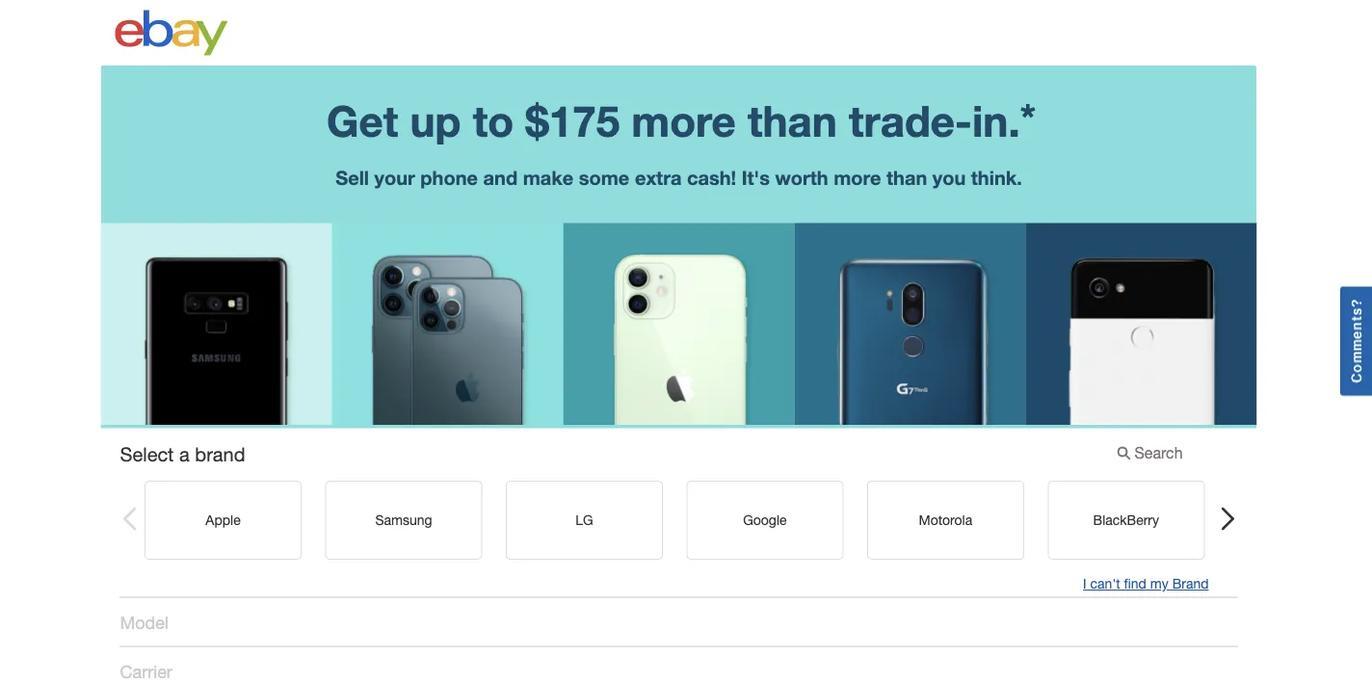 Task type: describe. For each thing, give the bounding box(es) containing it.
my
[[1151, 576, 1169, 592]]

paginate left image
[[121, 507, 138, 530]]

blackberry
[[1093, 512, 1159, 528]]

* link
[[1020, 94, 1036, 140]]

google link
[[686, 480, 843, 559]]

carrier
[[120, 662, 172, 682]]

sell
[[336, 166, 369, 189]]

extra
[[635, 166, 682, 189]]

google
[[743, 512, 787, 528]]

can't
[[1091, 576, 1121, 592]]

phone
[[421, 166, 478, 189]]

samsung link
[[325, 480, 482, 559]]

i can't find my brand link
[[1084, 576, 1209, 592]]

think.
[[971, 166, 1023, 189]]

1 horizontal spatial more
[[834, 166, 881, 189]]

get
[[327, 95, 398, 146]]

lg link
[[505, 480, 663, 559]]

apple link
[[144, 480, 301, 559]]

it's
[[742, 166, 770, 189]]

brand
[[195, 443, 245, 465]]

1 horizontal spatial than
[[887, 166, 928, 189]]



Task type: vqa. For each thing, say whether or not it's contained in the screenshot.
DELIVERY ALERT FLAG image
no



Task type: locate. For each thing, give the bounding box(es) containing it.
get up to $175 more than trade-in. *
[[327, 94, 1036, 146]]

i
[[1084, 576, 1087, 592]]

apple
[[205, 512, 240, 528]]

$175
[[526, 95, 620, 146]]

than
[[748, 95, 838, 146], [887, 166, 928, 189]]

cash!
[[687, 166, 737, 189]]

a
[[179, 443, 190, 465]]

more inside get up to $175 more than trade-in. *
[[632, 95, 736, 146]]

1 vertical spatial than
[[887, 166, 928, 189]]

up
[[410, 95, 461, 146]]

select
[[120, 443, 174, 465]]

0 horizontal spatial than
[[748, 95, 838, 146]]

than left you
[[887, 166, 928, 189]]

worth
[[775, 166, 829, 189]]

more up the "sell your phone and make some extra cash! it's worth more than you think."
[[632, 95, 736, 146]]

Search text field
[[1111, 438, 1209, 469]]

0 horizontal spatial more
[[632, 95, 736, 146]]

model
[[120, 612, 169, 633]]

make
[[523, 166, 574, 189]]

paginate right image
[[1220, 507, 1237, 530]]

phone banner image
[[101, 223, 1257, 425]]

0 vertical spatial than
[[748, 95, 838, 146]]

find
[[1125, 576, 1147, 592]]

more
[[632, 95, 736, 146], [834, 166, 881, 189]]

search small image
[[1118, 444, 1131, 461]]

than up worth
[[748, 95, 838, 146]]

motorola link
[[867, 480, 1024, 559]]

select a brand
[[120, 443, 245, 465]]

0 vertical spatial more
[[632, 95, 736, 146]]

your
[[375, 166, 415, 189]]

you
[[933, 166, 966, 189]]

brand
[[1173, 576, 1209, 592]]

blackberry link
[[1048, 480, 1205, 559]]

and
[[483, 166, 518, 189]]

*
[[1020, 94, 1036, 140]]

motorola
[[919, 512, 972, 528]]

1 vertical spatial more
[[834, 166, 881, 189]]

than inside get up to $175 more than trade-in. *
[[748, 95, 838, 146]]

i can't find my brand
[[1084, 576, 1209, 592]]

lg
[[575, 512, 593, 528]]

more right worth
[[834, 166, 881, 189]]

sell your phone and make some extra cash! it's worth more than you think.
[[336, 166, 1023, 189]]

trade-
[[849, 95, 973, 146]]

samsung
[[375, 512, 432, 528]]

to
[[473, 95, 514, 146]]

some
[[579, 166, 630, 189]]

in.
[[973, 95, 1020, 146]]



